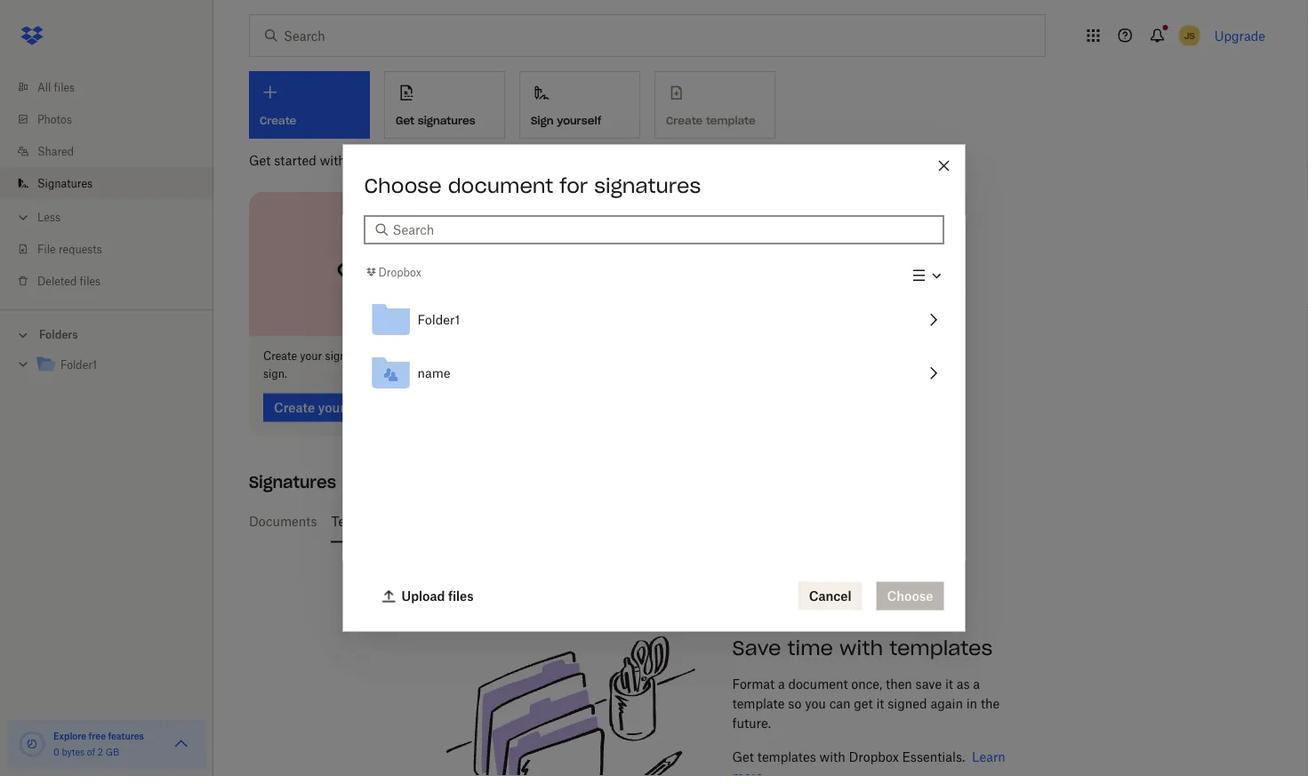 Task type: locate. For each thing, give the bounding box(es) containing it.
get up more
[[732, 750, 754, 765]]

files right upload
[[448, 589, 474, 604]]

document
[[448, 173, 553, 198], [788, 677, 848, 692]]

2 a from the left
[[973, 677, 980, 692]]

0 vertical spatial files
[[54, 80, 75, 94]]

1 horizontal spatial so
[[788, 696, 802, 712]]

1 horizontal spatial signatures
[[249, 472, 336, 493]]

future.
[[732, 716, 771, 731]]

1 horizontal spatial signatures
[[418, 114, 476, 127]]

files inside button
[[448, 589, 474, 604]]

tab list containing documents
[[249, 500, 1259, 543]]

learn more link
[[732, 750, 1006, 777]]

1 vertical spatial so
[[788, 696, 802, 712]]

0 horizontal spatial so
[[376, 350, 387, 363]]

1 vertical spatial document
[[788, 677, 848, 692]]

0 horizontal spatial templates
[[758, 750, 816, 765]]

for
[[560, 173, 588, 198]]

signatures for choose document for signatures
[[594, 173, 701, 198]]

with down the can
[[820, 750, 846, 765]]

row group containing folder1
[[364, 293, 944, 400]]

get up choose
[[396, 114, 415, 127]]

0 vertical spatial signatures
[[418, 114, 476, 127]]

document inside format a document once, then save it as a template so you can get it signed again in the future.
[[788, 677, 848, 692]]

0 vertical spatial signatures
[[37, 177, 93, 190]]

so inside create your signature so you're always ready to sign.
[[376, 350, 387, 363]]

0 horizontal spatial files
[[54, 80, 75, 94]]

upload files button
[[371, 582, 484, 611]]

get for get templates with dropbox essentials.
[[732, 750, 754, 765]]

so left you at the bottom right of page
[[788, 696, 802, 712]]

it right get
[[876, 696, 884, 712]]

list
[[0, 60, 213, 310]]

1 horizontal spatial a
[[973, 677, 980, 692]]

dropbox image
[[14, 18, 50, 53]]

0 vertical spatial with
[[320, 153, 346, 168]]

all files
[[37, 80, 75, 94]]

upload files
[[402, 589, 474, 604]]

folder1
[[418, 312, 460, 328], [60, 358, 97, 372]]

you're
[[390, 350, 420, 363]]

1 vertical spatial get
[[249, 153, 271, 168]]

in
[[967, 696, 978, 712]]

file requests link
[[14, 233, 213, 265]]

it
[[945, 677, 953, 692], [876, 696, 884, 712]]

tab list
[[249, 500, 1259, 543]]

save
[[916, 677, 942, 692]]

document left for
[[448, 173, 553, 198]]

0 vertical spatial folder1
[[418, 312, 460, 328]]

signatures up documents tab
[[249, 472, 336, 493]]

signatures inside the choose document for signatures dialog
[[594, 173, 701, 198]]

0 horizontal spatial folder1
[[60, 358, 97, 372]]

0 horizontal spatial signatures
[[37, 177, 93, 190]]

signatures for get started with signatures
[[349, 153, 411, 168]]

0 vertical spatial document
[[448, 173, 553, 198]]

a
[[778, 677, 785, 692], [973, 677, 980, 692]]

save time with templates
[[732, 636, 993, 660]]

the
[[981, 696, 1000, 712]]

folder1 inside folder1 link
[[60, 358, 97, 372]]

files right all
[[54, 80, 75, 94]]

files right deleted
[[80, 274, 101, 288]]

templates tab
[[331, 500, 392, 543]]

2 vertical spatial signatures
[[594, 173, 701, 198]]

with
[[320, 153, 346, 168], [840, 636, 883, 660], [820, 750, 846, 765]]

get templates with dropbox essentials.
[[732, 750, 965, 765]]

files for deleted files
[[80, 274, 101, 288]]

0 vertical spatial templates
[[890, 636, 993, 660]]

0 horizontal spatial it
[[876, 696, 884, 712]]

2 horizontal spatial get
[[732, 750, 754, 765]]

1 vertical spatial signatures
[[249, 472, 336, 493]]

2 horizontal spatial signatures
[[594, 173, 701, 198]]

shared
[[37, 145, 74, 158]]

with up once,
[[840, 636, 883, 660]]

signatures
[[418, 114, 476, 127], [349, 153, 411, 168], [594, 173, 701, 198]]

0 horizontal spatial signatures
[[349, 153, 411, 168]]

1 horizontal spatial files
[[80, 274, 101, 288]]

create your signature so you're always ready to sign.
[[263, 350, 501, 381]]

0 horizontal spatial a
[[778, 677, 785, 692]]

folder1 down folders
[[60, 358, 97, 372]]

get
[[854, 696, 873, 712]]

sign.
[[263, 367, 287, 381]]

0 vertical spatial get
[[396, 114, 415, 127]]

0 vertical spatial so
[[376, 350, 387, 363]]

signatures inside get signatures button
[[418, 114, 476, 127]]

sign
[[531, 114, 554, 127]]

so
[[376, 350, 387, 363], [788, 696, 802, 712]]

get left started
[[249, 153, 271, 168]]

name button
[[364, 347, 944, 400]]

1 horizontal spatial get
[[396, 114, 415, 127]]

get signatures button
[[384, 71, 505, 139]]

dropbox
[[378, 265, 421, 279], [849, 750, 899, 765]]

0 horizontal spatial dropbox
[[378, 265, 421, 279]]

cancel
[[809, 589, 852, 604]]

list containing all files
[[0, 60, 213, 310]]

get
[[396, 114, 415, 127], [249, 153, 271, 168], [732, 750, 754, 765]]

folders button
[[0, 321, 213, 347]]

signatures
[[37, 177, 93, 190], [249, 472, 336, 493]]

get inside button
[[396, 114, 415, 127]]

files
[[54, 80, 75, 94], [80, 274, 101, 288], [448, 589, 474, 604]]

get signatures
[[396, 114, 476, 127]]

1 vertical spatial it
[[876, 696, 884, 712]]

2 vertical spatial get
[[732, 750, 754, 765]]

2 horizontal spatial files
[[448, 589, 474, 604]]

1 vertical spatial signatures
[[349, 153, 411, 168]]

1 vertical spatial dropbox
[[849, 750, 899, 765]]

signatures down shared
[[37, 177, 93, 190]]

signed
[[888, 696, 927, 712]]

1 vertical spatial with
[[840, 636, 883, 660]]

deleted
[[37, 274, 77, 288]]

folder1 inside button
[[418, 312, 460, 328]]

dropbox inside the choose document for signatures dialog
[[378, 265, 421, 279]]

1 horizontal spatial folder1
[[418, 312, 460, 328]]

so left you're
[[376, 350, 387, 363]]

photos link
[[14, 103, 213, 135]]

1 a from the left
[[778, 677, 785, 692]]

name
[[418, 366, 451, 381]]

dropbox up you're
[[378, 265, 421, 279]]

1 horizontal spatial it
[[945, 677, 953, 692]]

templates
[[890, 636, 993, 660], [758, 750, 816, 765]]

dropbox down format a document once, then save it as a template so you can get it signed again in the future. on the bottom right
[[849, 750, 899, 765]]

choose document for signatures
[[364, 173, 701, 198]]

then
[[886, 677, 912, 692]]

templates up save
[[890, 636, 993, 660]]

photos
[[37, 113, 72, 126]]

it left as
[[945, 677, 953, 692]]

deleted files
[[37, 274, 101, 288]]

folder1 button
[[364, 293, 944, 347]]

row group inside the choose document for signatures dialog
[[364, 293, 944, 400]]

a right format
[[778, 677, 785, 692]]

2 vertical spatial files
[[448, 589, 474, 604]]

templates up more
[[758, 750, 816, 765]]

0 vertical spatial dropbox
[[378, 265, 421, 279]]

upgrade
[[1215, 28, 1266, 43]]

with right started
[[320, 153, 346, 168]]

more
[[732, 769, 763, 777]]

1 vertical spatial files
[[80, 274, 101, 288]]

2 vertical spatial with
[[820, 750, 846, 765]]

document up you at the bottom right of page
[[788, 677, 848, 692]]

1 vertical spatial folder1
[[60, 358, 97, 372]]

your
[[300, 350, 322, 363]]

create
[[263, 350, 297, 363]]

format a document once, then save it as a template so you can get it signed again in the future.
[[732, 677, 1000, 731]]

1 vertical spatial templates
[[758, 750, 816, 765]]

1 horizontal spatial dropbox
[[849, 750, 899, 765]]

row group
[[364, 293, 944, 400]]

0 horizontal spatial get
[[249, 153, 271, 168]]

a right as
[[973, 677, 980, 692]]

folder1 up always
[[418, 312, 460, 328]]

0 horizontal spatial document
[[448, 173, 553, 198]]

dropbox link
[[364, 263, 421, 281]]

1 horizontal spatial document
[[788, 677, 848, 692]]



Task type: vqa. For each thing, say whether or not it's contained in the screenshot.
third or from the right
no



Task type: describe. For each thing, give the bounding box(es) containing it.
so inside format a document once, then save it as a template so you can get it signed again in the future.
[[788, 696, 802, 712]]

learn
[[972, 750, 1006, 765]]

explore
[[53, 731, 86, 742]]

all files link
[[14, 71, 213, 103]]

you
[[805, 696, 826, 712]]

essentials.
[[902, 750, 965, 765]]

get started with signatures
[[249, 153, 411, 168]]

files for upload files
[[448, 589, 474, 604]]

cancel button
[[798, 582, 862, 611]]

of
[[87, 747, 95, 758]]

Search text field
[[393, 220, 933, 240]]

quota usage element
[[18, 730, 46, 759]]

0 vertical spatial it
[[945, 677, 953, 692]]

documents
[[249, 514, 317, 529]]

choose
[[364, 173, 442, 198]]

signatures list item
[[0, 167, 213, 199]]

folder1 link
[[36, 354, 199, 378]]

started
[[274, 153, 317, 168]]

free
[[89, 731, 106, 742]]

as
[[957, 677, 970, 692]]

shared link
[[14, 135, 213, 167]]

explore free features 0 bytes of 2 gb
[[53, 731, 144, 758]]

time
[[788, 636, 833, 660]]

templates
[[331, 514, 392, 529]]

once,
[[851, 677, 883, 692]]

2
[[98, 747, 103, 758]]

file requests
[[37, 242, 102, 256]]

sign yourself
[[531, 114, 602, 127]]

always
[[423, 350, 457, 363]]

can
[[830, 696, 851, 712]]

requests
[[59, 242, 102, 256]]

format
[[732, 677, 775, 692]]

folder1 for folder1 link
[[60, 358, 97, 372]]

get for get signatures
[[396, 114, 415, 127]]

signatures link
[[14, 167, 213, 199]]

with for time
[[840, 636, 883, 660]]

file
[[37, 242, 56, 256]]

yourself
[[557, 114, 602, 127]]

1 horizontal spatial templates
[[890, 636, 993, 660]]

choose document for signatures dialog
[[343, 145, 966, 632]]

sign yourself button
[[519, 71, 640, 139]]

folders
[[39, 328, 78, 342]]

save
[[732, 636, 781, 660]]

files for all files
[[54, 80, 75, 94]]

0
[[53, 747, 59, 758]]

deleted files link
[[14, 265, 213, 297]]

less
[[37, 210, 61, 224]]

with for started
[[320, 153, 346, 168]]

template
[[732, 696, 785, 712]]

get for get started with signatures
[[249, 153, 271, 168]]

document inside dialog
[[448, 173, 553, 198]]

folder1 for 'folder1' button at the top
[[418, 312, 460, 328]]

upgrade link
[[1215, 28, 1266, 43]]

learn more
[[732, 750, 1006, 777]]

signature
[[325, 350, 373, 363]]

with for templates
[[820, 750, 846, 765]]

to
[[491, 350, 501, 363]]

signatures inside 'link'
[[37, 177, 93, 190]]

again
[[931, 696, 963, 712]]

all
[[37, 80, 51, 94]]

less image
[[14, 209, 32, 226]]

features
[[108, 731, 144, 742]]

documents tab
[[249, 500, 317, 543]]

ready
[[460, 350, 488, 363]]

bytes
[[62, 747, 85, 758]]

gb
[[106, 747, 119, 758]]

upload
[[402, 589, 445, 604]]



